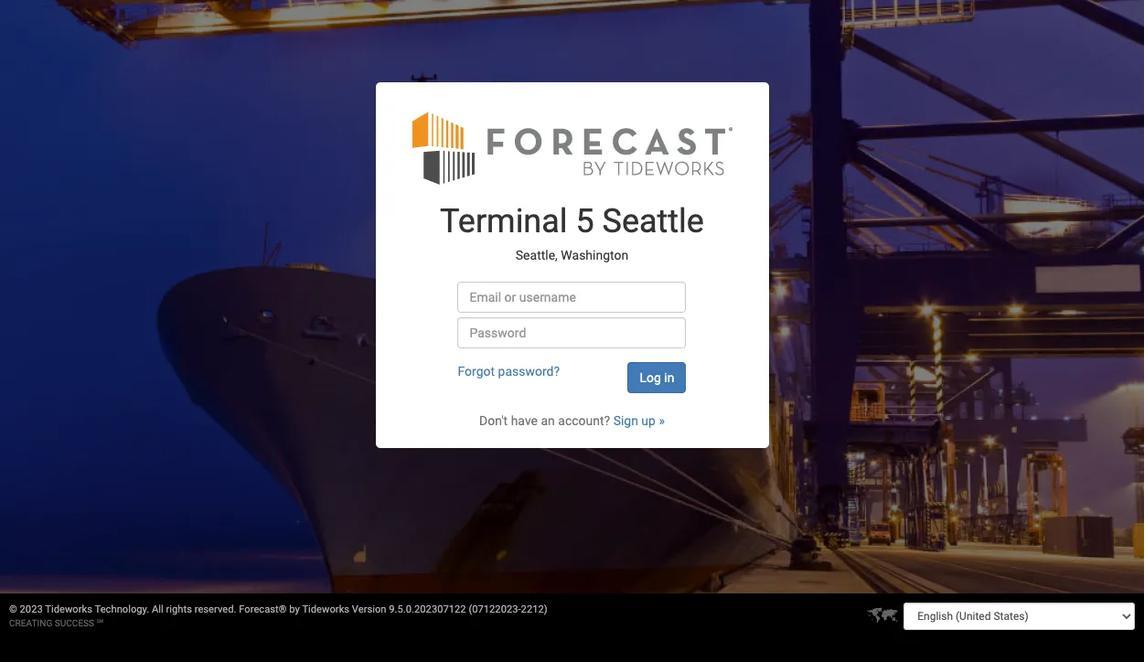 Task type: vqa. For each thing, say whether or not it's contained in the screenshot.
"in" on the right bottom of the page
yes



Task type: locate. For each thing, give the bounding box(es) containing it.
don't have an account? sign up »
[[479, 413, 665, 428]]

an
[[541, 413, 555, 428]]

account?
[[558, 413, 610, 428]]

technology.
[[95, 604, 149, 616]]

seattle
[[602, 202, 704, 240]]

log
[[640, 370, 661, 385]]

forgot password? log in
[[458, 364, 675, 385]]

rights
[[166, 604, 192, 616]]

forgot
[[458, 364, 495, 378]]

password?
[[498, 364, 560, 378]]

reserved.
[[195, 604, 236, 616]]

tideworks right by
[[302, 604, 349, 616]]

0 horizontal spatial tideworks
[[45, 604, 92, 616]]

log in button
[[628, 362, 686, 393]]

2023
[[20, 604, 43, 616]]

1 horizontal spatial tideworks
[[302, 604, 349, 616]]

forgot password? link
[[458, 364, 560, 378]]

tideworks
[[45, 604, 92, 616], [302, 604, 349, 616]]

up
[[642, 413, 656, 428]]

success
[[55, 618, 94, 628]]

5
[[576, 202, 594, 240]]

creating
[[9, 618, 52, 628]]

tideworks up 'success'
[[45, 604, 92, 616]]

1 tideworks from the left
[[45, 604, 92, 616]]

forecast®
[[239, 604, 287, 616]]



Task type: describe. For each thing, give the bounding box(es) containing it.
9.5.0.202307122
[[389, 604, 466, 616]]

©
[[9, 604, 17, 616]]

terminal 5 seattle seattle, washington
[[440, 202, 704, 263]]

2212)
[[521, 604, 548, 616]]

washington
[[561, 248, 629, 263]]

© 2023 tideworks technology. all rights reserved. forecast® by tideworks version 9.5.0.202307122 (07122023-2212) creating success ℠
[[9, 604, 548, 628]]

2 tideworks from the left
[[302, 604, 349, 616]]

(07122023-
[[469, 604, 521, 616]]

sign up » link
[[613, 413, 665, 428]]

℠
[[97, 618, 103, 628]]

don't
[[479, 413, 508, 428]]

Email or username text field
[[458, 281, 686, 312]]

version
[[352, 604, 386, 616]]

seattle,
[[516, 248, 558, 263]]

sign
[[613, 413, 638, 428]]

forecast® by tideworks image
[[412, 109, 732, 185]]

»
[[659, 413, 665, 428]]

all
[[152, 604, 164, 616]]

have
[[511, 413, 538, 428]]

by
[[289, 604, 300, 616]]

in
[[664, 370, 675, 385]]

Password password field
[[458, 317, 686, 348]]

terminal
[[440, 202, 568, 240]]



